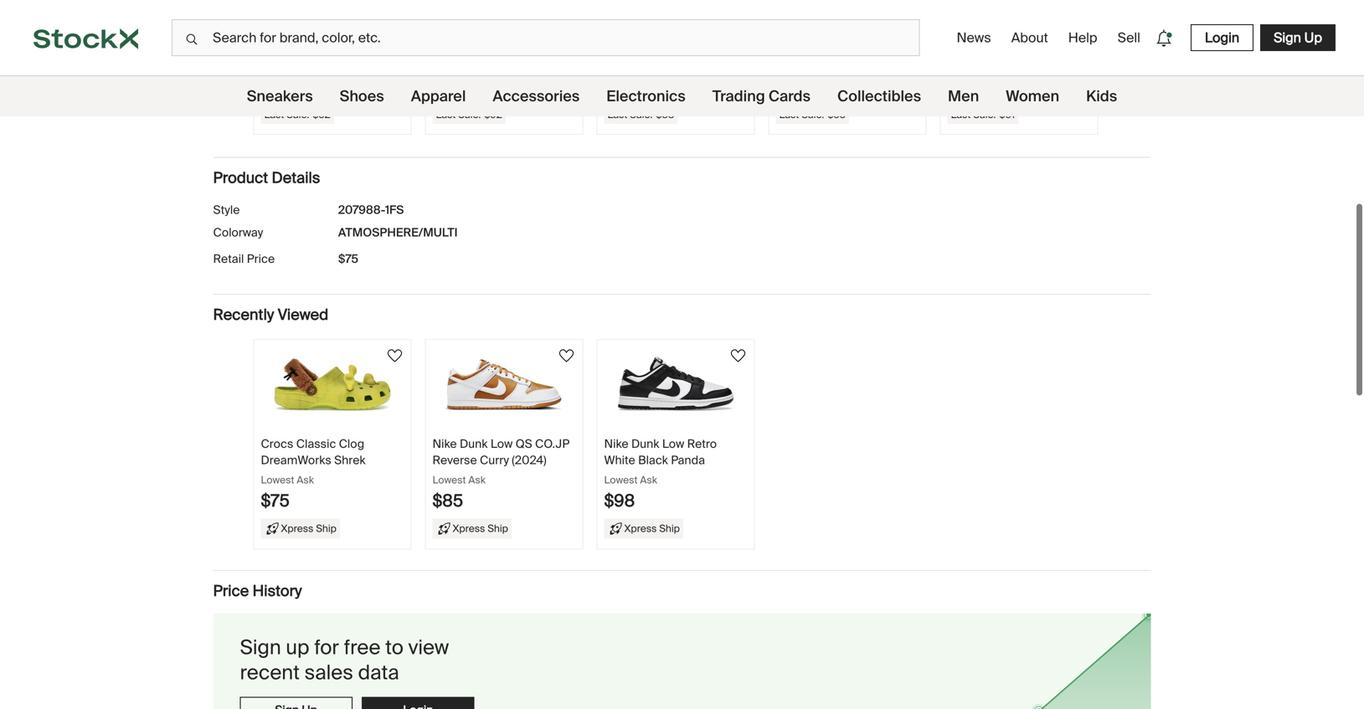 Task type: vqa. For each thing, say whether or not it's contained in the screenshot.
Grinch
no



Task type: describe. For each thing, give the bounding box(es) containing it.
1 vertical spatial $55
[[828, 108, 846, 121]]

crush inside crocs classic crush clog black
[[1026, 23, 1059, 39]]

women
[[1006, 87, 1060, 106]]

$88
[[656, 108, 675, 121]]

classic for $89
[[296, 23, 336, 39]]

ship for $75
[[316, 522, 337, 535]]

1fs
[[385, 202, 404, 218]]

accessories link
[[493, 76, 580, 116]]

colorway
[[213, 225, 263, 241]]

sell
[[1118, 29, 1141, 46]]

sign up for free to view recent sales data
[[240, 635, 449, 686]]

crocs classic mega crush clog black
[[261, 23, 370, 55]]

electronics link
[[607, 76, 686, 116]]

juice
[[496, 39, 526, 55]]

clog inside crocs classic crush clog black
[[1061, 23, 1087, 39]]

last for $71
[[608, 108, 628, 121]]

crocs classic crush clog black
[[948, 23, 1087, 55]]

crocs classic mega crush clog white
[[604, 23, 714, 55]]

about link
[[1005, 22, 1055, 53]]

recently
[[213, 306, 274, 325]]

$75 inside crocs classic clog dreamworks shrek lowest ask $75
[[261, 491, 290, 512]]

viewed
[[278, 306, 329, 325]]

crocs classic clog dreamworks shrek image
[[274, 354, 391, 416]]

notification unread icon image
[[1153, 26, 1176, 50]]

xpress ship for $98
[[625, 522, 680, 535]]

black for crocs classic mega crush clog black
[[325, 39, 355, 55]]

classic for $55
[[983, 23, 1023, 39]]

sell link
[[1111, 22, 1148, 53]]

last sale: $92
[[436, 108, 503, 121]]

price history
[[213, 582, 302, 601]]

trading cards link
[[713, 76, 811, 116]]

$89
[[261, 77, 292, 99]]

xpress for $85
[[453, 522, 485, 535]]

mega for $80
[[511, 23, 542, 39]]

lowest inside nike dunk low qs co.jp reverse curry (2024) lowest ask $85
[[433, 474, 466, 487]]

classic inside crocs classic clog dreamworks shrek lowest ask $75
[[296, 436, 336, 452]]

xpress for $98
[[625, 522, 657, 535]]

crush for $71
[[604, 39, 637, 55]]

crush for $80
[[433, 39, 465, 55]]

help
[[1069, 29, 1098, 46]]

$98
[[604, 491, 635, 512]]

up
[[286, 635, 310, 661]]

sale: for $71
[[630, 108, 653, 121]]

classic for $71
[[640, 23, 680, 39]]

clog inside "crocs classic mega crush clog juice"
[[468, 39, 494, 55]]

sneakers
[[247, 87, 313, 106]]

to
[[385, 635, 404, 661]]

$92
[[485, 108, 503, 121]]

retail
[[213, 251, 244, 267]]

0 vertical spatial price
[[247, 251, 275, 267]]

stockx logo image
[[34, 28, 138, 49]]

recently viewed
[[213, 306, 329, 325]]

view
[[409, 635, 449, 661]]

trading
[[713, 87, 766, 106]]

xpress ship for $85
[[453, 522, 508, 535]]

news link
[[950, 22, 998, 53]]

about
[[1012, 29, 1049, 46]]

news
[[957, 29, 992, 46]]

sign for sign up for free to view recent sales data
[[240, 635, 281, 661]]

collectibles link
[[838, 76, 922, 116]]

kids
[[1087, 87, 1118, 106]]

for
[[314, 635, 339, 661]]

crush inside crocs classic crush clog bone
[[854, 23, 887, 39]]

crocs classic mega crush clog juice
[[433, 23, 542, 55]]

classic for $80
[[468, 23, 508, 39]]

last for $80
[[436, 108, 456, 121]]

1 vertical spatial price
[[213, 582, 249, 601]]

sale: for $89
[[287, 108, 309, 121]]

curry
[[480, 453, 509, 468]]

clog inside the crocs classic mega crush clog black
[[296, 39, 322, 55]]

xpress for $75
[[281, 522, 314, 535]]

$61
[[1000, 108, 1016, 121]]

mega for $71
[[683, 23, 714, 39]]

help link
[[1062, 22, 1105, 53]]

trading cards
[[713, 87, 811, 106]]

low for ask
[[491, 436, 513, 452]]

classic for $50
[[812, 23, 851, 39]]

panda
[[671, 453, 705, 468]]

product
[[213, 169, 268, 188]]

login button
[[1191, 24, 1254, 51]]

apparel
[[411, 87, 466, 106]]

$80
[[433, 77, 464, 99]]

crocs classic crush clog bone
[[776, 23, 915, 55]]

mega for $89
[[339, 23, 370, 39]]

reverse
[[433, 453, 477, 468]]

co.jp
[[535, 436, 570, 452]]

data
[[358, 660, 399, 686]]

dunk for ask
[[460, 436, 488, 452]]

nike dunk low retro white black panda image
[[617, 354, 735, 416]]

nike for ask
[[433, 436, 457, 452]]

product category switcher element
[[0, 76, 1365, 116]]

product details
[[213, 169, 320, 188]]

$71
[[604, 77, 630, 99]]

ask inside crocs classic clog dreamworks shrek lowest ask $75
[[297, 474, 314, 487]]

free
[[344, 635, 381, 661]]

accessories
[[493, 87, 580, 106]]

sign up button
[[1261, 24, 1336, 51]]



Task type: locate. For each thing, give the bounding box(es) containing it.
0 horizontal spatial ask
[[297, 474, 314, 487]]

mega inside "crocs classic mega crush clog juice"
[[511, 23, 542, 39]]

0 horizontal spatial mega
[[339, 23, 370, 39]]

sneakers link
[[247, 76, 313, 116]]

xpress ship down $85
[[453, 522, 508, 535]]

$52
[[313, 108, 331, 121]]

crush inside the crocs classic mega crush clog black
[[261, 39, 294, 55]]

xpress down $85
[[453, 522, 485, 535]]

0 horizontal spatial follow image
[[385, 346, 405, 366]]

1 horizontal spatial lowest
[[433, 474, 466, 487]]

2 sale: from the left
[[458, 108, 481, 121]]

history
[[253, 582, 302, 601]]

up
[[1305, 29, 1323, 46]]

1 last from the left
[[264, 108, 284, 121]]

lowest down the dreamworks
[[261, 474, 294, 487]]

0 horizontal spatial nike
[[433, 436, 457, 452]]

1 horizontal spatial dunk
[[632, 436, 660, 452]]

$55 down collectibles
[[828, 108, 846, 121]]

0 horizontal spatial black
[[325, 39, 355, 55]]

last down "$71"
[[608, 108, 628, 121]]

white
[[668, 39, 699, 55], [604, 453, 636, 468]]

white inside nike dunk low retro white black panda lowest ask $98
[[604, 453, 636, 468]]

5 last from the left
[[951, 108, 971, 121]]

mega inside crocs classic mega crush clog white
[[683, 23, 714, 39]]

stockx logo link
[[0, 0, 172, 75]]

crocs up the $80
[[433, 23, 465, 39]]

details
[[272, 169, 320, 188]]

xpress ship
[[281, 522, 337, 535], [453, 522, 508, 535], [625, 522, 680, 535]]

clog up the sneakers link in the top left of the page
[[296, 39, 322, 55]]

black inside nike dunk low retro white black panda lowest ask $98
[[638, 453, 668, 468]]

crush up $89
[[261, 39, 294, 55]]

4 sale: from the left
[[802, 108, 825, 121]]

black for nike dunk low retro white black panda lowest ask $98
[[638, 453, 668, 468]]

move carousel right image
[[1133, 22, 1143, 32]]

retro
[[687, 436, 717, 452]]

electronics
[[607, 87, 686, 106]]

3 ship from the left
[[660, 522, 680, 535]]

last for $55
[[951, 108, 971, 121]]

1 xpress from the left
[[281, 522, 314, 535]]

0 vertical spatial $55
[[948, 77, 978, 99]]

login
[[1206, 29, 1240, 46]]

last sale: $61
[[951, 108, 1016, 121]]

2 horizontal spatial black
[[948, 39, 978, 55]]

$75 down 207988-
[[338, 251, 359, 267]]

shrek
[[334, 453, 366, 468]]

lowest up $98
[[604, 474, 638, 487]]

ask inside nike dunk low qs co.jp reverse curry (2024) lowest ask $85
[[469, 474, 486, 487]]

2 xpress ship from the left
[[453, 522, 508, 535]]

nike dunk low qs co.jp reverse curry (2024) image
[[446, 354, 563, 416]]

crush left help link
[[1026, 23, 1059, 39]]

2 horizontal spatial lowest
[[604, 474, 638, 487]]

sale: down electronics
[[630, 108, 653, 121]]

2 ask from the left
[[469, 474, 486, 487]]

crocs up the dreamworks
[[261, 436, 294, 452]]

dunk inside nike dunk low qs co.jp reverse curry (2024) lowest ask $85
[[460, 436, 488, 452]]

crocs up the men link
[[948, 23, 981, 39]]

1 horizontal spatial follow image
[[557, 346, 577, 366]]

nike up reverse
[[433, 436, 457, 452]]

$55
[[948, 77, 978, 99], [828, 108, 846, 121]]

5 sale: from the left
[[974, 108, 996, 121]]

last
[[264, 108, 284, 121], [436, 108, 456, 121], [608, 108, 628, 121], [780, 108, 799, 121], [951, 108, 971, 121]]

0 horizontal spatial white
[[604, 453, 636, 468]]

last down sneakers
[[264, 108, 284, 121]]

crocs inside crocs classic crush clog black
[[948, 23, 981, 39]]

sale: for $80
[[458, 108, 481, 121]]

207988-1fs
[[338, 202, 404, 218]]

3 mega from the left
[[683, 23, 714, 39]]

crocs for $50
[[776, 23, 809, 39]]

sale: for $55
[[974, 108, 996, 121]]

1 vertical spatial $75
[[261, 491, 290, 512]]

xpress down $98
[[625, 522, 657, 535]]

black inside crocs classic crush clog black
[[948, 39, 978, 55]]

1 horizontal spatial $75
[[338, 251, 359, 267]]

207988-
[[338, 202, 385, 218]]

kids link
[[1087, 76, 1118, 116]]

2 horizontal spatial xpress ship
[[625, 522, 680, 535]]

2 ship from the left
[[488, 522, 508, 535]]

mega inside the crocs classic mega crush clog black
[[339, 23, 370, 39]]

3 ask from the left
[[640, 474, 658, 487]]

dunk up reverse
[[460, 436, 488, 452]]

xpress ship down crocs classic clog dreamworks shrek lowest ask $75
[[281, 522, 337, 535]]

1 ask from the left
[[297, 474, 314, 487]]

last sale: $55
[[780, 108, 846, 121]]

3 xpress from the left
[[625, 522, 657, 535]]

crocs inside "crocs classic mega crush clog juice"
[[433, 23, 465, 39]]

classic
[[296, 23, 336, 39], [468, 23, 508, 39], [640, 23, 680, 39], [812, 23, 851, 39], [983, 23, 1023, 39], [296, 436, 336, 452]]

Search... search field
[[172, 19, 920, 56]]

2 lowest from the left
[[433, 474, 466, 487]]

1 horizontal spatial ship
[[488, 522, 508, 535]]

crocs for $55
[[948, 23, 981, 39]]

crush up collectibles link
[[854, 23, 887, 39]]

follow image
[[385, 346, 405, 366], [557, 346, 577, 366]]

low up curry
[[491, 436, 513, 452]]

1 horizontal spatial nike
[[604, 436, 629, 452]]

4 last from the left
[[780, 108, 799, 121]]

xpress down crocs classic clog dreamworks shrek lowest ask $75
[[281, 522, 314, 535]]

crocs for $89
[[261, 23, 294, 39]]

$75 down the dreamworks
[[261, 491, 290, 512]]

nike dunk low qs co.jp reverse curry (2024) lowest ask $85
[[433, 436, 570, 512]]

sign inside button
[[1274, 29, 1302, 46]]

0 vertical spatial $75
[[338, 251, 359, 267]]

2 mega from the left
[[511, 23, 542, 39]]

classic inside crocs classic crush clog black
[[983, 23, 1023, 39]]

1 ship from the left
[[316, 522, 337, 535]]

crush up "$71"
[[604, 39, 637, 55]]

1 vertical spatial sign
[[240, 635, 281, 661]]

crush inside "crocs classic mega crush clog juice"
[[433, 39, 465, 55]]

nike dunk low retro white black panda lowest ask $98
[[604, 436, 717, 512]]

0 horizontal spatial dunk
[[460, 436, 488, 452]]

clog inside crocs classic crush clog bone
[[890, 23, 915, 39]]

clog inside crocs classic mega crush clog white
[[640, 39, 665, 55]]

sign inside sign up for free to view recent sales data
[[240, 635, 281, 661]]

crocs inside crocs classic crush clog bone
[[776, 23, 809, 39]]

lowest down reverse
[[433, 474, 466, 487]]

sale: left $61
[[974, 108, 996, 121]]

clog right about
[[1061, 23, 1087, 39]]

last down 'men'
[[951, 108, 971, 121]]

shoes
[[340, 87, 384, 106]]

1 nike from the left
[[433, 436, 457, 452]]

lowest inside nike dunk low retro white black panda lowest ask $98
[[604, 474, 638, 487]]

price
[[247, 251, 275, 267], [213, 582, 249, 601]]

1 vertical spatial white
[[604, 453, 636, 468]]

crocs up the bone
[[776, 23, 809, 39]]

mega up juice
[[511, 23, 542, 39]]

mega up shoes link
[[339, 23, 370, 39]]

crocs up $89
[[261, 23, 294, 39]]

$85
[[433, 491, 463, 512]]

crush for $89
[[261, 39, 294, 55]]

ship for $85
[[488, 522, 508, 535]]

white up $98
[[604, 453, 636, 468]]

follow image for (2024)
[[557, 346, 577, 366]]

crocs
[[261, 23, 294, 39], [433, 23, 465, 39], [604, 23, 637, 39], [776, 23, 809, 39], [948, 23, 981, 39], [261, 436, 294, 452]]

last sale: $52
[[264, 108, 331, 121]]

ship down crocs classic clog dreamworks shrek lowest ask $75
[[316, 522, 337, 535]]

xpress ship down $98
[[625, 522, 680, 535]]

dunk
[[460, 436, 488, 452], [632, 436, 660, 452]]

sign up
[[1274, 29, 1323, 46]]

0 horizontal spatial xpress
[[281, 522, 314, 535]]

1 xpress ship from the left
[[281, 522, 337, 535]]

sale: left $92
[[458, 108, 481, 121]]

nike inside nike dunk low retro white black panda lowest ask $98
[[604, 436, 629, 452]]

crocs inside crocs classic clog dreamworks shrek lowest ask $75
[[261, 436, 294, 452]]

0 vertical spatial white
[[668, 39, 699, 55]]

sign for sign up
[[1274, 29, 1302, 46]]

dunk inside nike dunk low retro white black panda lowest ask $98
[[632, 436, 660, 452]]

cards
[[769, 87, 811, 106]]

1 horizontal spatial sign
[[1274, 29, 1302, 46]]

0 horizontal spatial ship
[[316, 522, 337, 535]]

apparel link
[[411, 76, 466, 116]]

0 horizontal spatial $55
[[828, 108, 846, 121]]

2 horizontal spatial ship
[[660, 522, 680, 535]]

black up 'men'
[[948, 39, 978, 55]]

sale: down cards
[[802, 108, 825, 121]]

mega up "product category switcher" "element"
[[683, 23, 714, 39]]

1 horizontal spatial ask
[[469, 474, 486, 487]]

0 horizontal spatial sign
[[240, 635, 281, 661]]

ship down nike dunk low qs co.jp reverse curry (2024) lowest ask $85
[[488, 522, 508, 535]]

xpress ship for $75
[[281, 522, 337, 535]]

1 follow image from the left
[[385, 346, 405, 366]]

sale: left $52 at left top
[[287, 108, 309, 121]]

2 dunk from the left
[[632, 436, 660, 452]]

black
[[325, 39, 355, 55], [948, 39, 978, 55], [638, 453, 668, 468]]

clog
[[890, 23, 915, 39], [1061, 23, 1087, 39], [296, 39, 322, 55], [468, 39, 494, 55], [640, 39, 665, 55], [339, 436, 365, 452]]

$55 up last sale: $61
[[948, 77, 978, 99]]

2 horizontal spatial ask
[[640, 474, 658, 487]]

low for $98
[[663, 436, 685, 452]]

3 xpress ship from the left
[[625, 522, 680, 535]]

crocs classic clog dreamworks shrek lowest ask $75
[[261, 436, 366, 512]]

1 low from the left
[[491, 436, 513, 452]]

dreamworks
[[261, 453, 332, 468]]

crush up the $80
[[433, 39, 465, 55]]

mega
[[339, 23, 370, 39], [511, 23, 542, 39], [683, 23, 714, 39]]

crush
[[854, 23, 887, 39], [1026, 23, 1059, 39], [261, 39, 294, 55], [433, 39, 465, 55], [604, 39, 637, 55]]

dunk for $98
[[632, 436, 660, 452]]

2 xpress from the left
[[453, 522, 485, 535]]

3 lowest from the left
[[604, 474, 638, 487]]

2 last from the left
[[436, 108, 456, 121]]

1 mega from the left
[[339, 23, 370, 39]]

retail price
[[213, 251, 275, 267]]

1 sale: from the left
[[287, 108, 309, 121]]

last down cards
[[780, 108, 799, 121]]

crocs for $80
[[433, 23, 465, 39]]

classic inside "crocs classic mega crush clog juice"
[[468, 23, 508, 39]]

low up panda
[[663, 436, 685, 452]]

classic inside crocs classic mega crush clog white
[[640, 23, 680, 39]]

sign left 'up'
[[1274, 29, 1302, 46]]

1 dunk from the left
[[460, 436, 488, 452]]

3 last from the left
[[608, 108, 628, 121]]

crocs inside the crocs classic mega crush clog black
[[261, 23, 294, 39]]

follow image for $75
[[385, 346, 405, 366]]

2 follow image from the left
[[557, 346, 577, 366]]

black inside the crocs classic mega crush clog black
[[325, 39, 355, 55]]

low
[[491, 436, 513, 452], [663, 436, 685, 452]]

1 horizontal spatial black
[[638, 453, 668, 468]]

nike for $98
[[604, 436, 629, 452]]

last for $89
[[264, 108, 284, 121]]

dunk left retro
[[632, 436, 660, 452]]

ship for $98
[[660, 522, 680, 535]]

sign left the up
[[240, 635, 281, 661]]

shoes link
[[340, 76, 384, 116]]

sale: for $50
[[802, 108, 825, 121]]

0 horizontal spatial xpress ship
[[281, 522, 337, 535]]

crush inside crocs classic mega crush clog white
[[604, 39, 637, 55]]

atmosphere/multi
[[338, 225, 458, 241]]

classic inside crocs classic crush clog bone
[[812, 23, 851, 39]]

follow image
[[728, 346, 749, 366]]

0 horizontal spatial $75
[[261, 491, 290, 512]]

ask
[[297, 474, 314, 487], [469, 474, 486, 487], [640, 474, 658, 487]]

clog up shrek
[[339, 436, 365, 452]]

low inside nike dunk low retro white black panda lowest ask $98
[[663, 436, 685, 452]]

collectibles
[[838, 87, 922, 106]]

clog left juice
[[468, 39, 494, 55]]

recent
[[240, 660, 300, 686]]

clog up electronics
[[640, 39, 665, 55]]

$50
[[776, 77, 807, 99]]

nike
[[433, 436, 457, 452], [604, 436, 629, 452]]

1 horizontal spatial mega
[[511, 23, 542, 39]]

1 horizontal spatial low
[[663, 436, 685, 452]]

nike up $98
[[604, 436, 629, 452]]

1 horizontal spatial xpress ship
[[453, 522, 508, 535]]

0 vertical spatial sign
[[1274, 29, 1302, 46]]

low inside nike dunk low qs co.jp reverse curry (2024) lowest ask $85
[[491, 436, 513, 452]]

clog inside crocs classic clog dreamworks shrek lowest ask $75
[[339, 436, 365, 452]]

$75
[[338, 251, 359, 267], [261, 491, 290, 512]]

2 nike from the left
[[604, 436, 629, 452]]

price right retail in the left of the page
[[247, 251, 275, 267]]

style
[[213, 202, 240, 218]]

0 horizontal spatial low
[[491, 436, 513, 452]]

(2024)
[[512, 453, 547, 468]]

black up shoes
[[325, 39, 355, 55]]

classic inside the crocs classic mega crush clog black
[[296, 23, 336, 39]]

ship down nike dunk low retro white black panda lowest ask $98
[[660, 522, 680, 535]]

black left panda
[[638, 453, 668, 468]]

clog up collectibles
[[890, 23, 915, 39]]

women link
[[1006, 76, 1060, 116]]

lowest inside crocs classic clog dreamworks shrek lowest ask $75
[[261, 474, 294, 487]]

white up "product category switcher" "element"
[[668, 39, 699, 55]]

crocs inside crocs classic mega crush clog white
[[604, 23, 637, 39]]

price left the history
[[213, 582, 249, 601]]

1 horizontal spatial xpress
[[453, 522, 485, 535]]

lowest
[[261, 474, 294, 487], [433, 474, 466, 487], [604, 474, 638, 487]]

0 horizontal spatial lowest
[[261, 474, 294, 487]]

men link
[[948, 76, 980, 116]]

2 horizontal spatial mega
[[683, 23, 714, 39]]

1 horizontal spatial white
[[668, 39, 699, 55]]

crocs up "$71"
[[604, 23, 637, 39]]

bone
[[776, 39, 805, 55]]

3 sale: from the left
[[630, 108, 653, 121]]

sales
[[305, 660, 353, 686]]

nike inside nike dunk low qs co.jp reverse curry (2024) lowest ask $85
[[433, 436, 457, 452]]

1 lowest from the left
[[261, 474, 294, 487]]

men
[[948, 87, 980, 106]]

2 horizontal spatial xpress
[[625, 522, 657, 535]]

last down "apparel"
[[436, 108, 456, 121]]

qs
[[516, 436, 533, 452]]

crocs for $71
[[604, 23, 637, 39]]

1 horizontal spatial $55
[[948, 77, 978, 99]]

last sale: $88
[[608, 108, 675, 121]]

last for $50
[[780, 108, 799, 121]]

ship
[[316, 522, 337, 535], [488, 522, 508, 535], [660, 522, 680, 535]]

white inside crocs classic mega crush clog white
[[668, 39, 699, 55]]

ask inside nike dunk low retro white black panda lowest ask $98
[[640, 474, 658, 487]]

2 low from the left
[[663, 436, 685, 452]]



